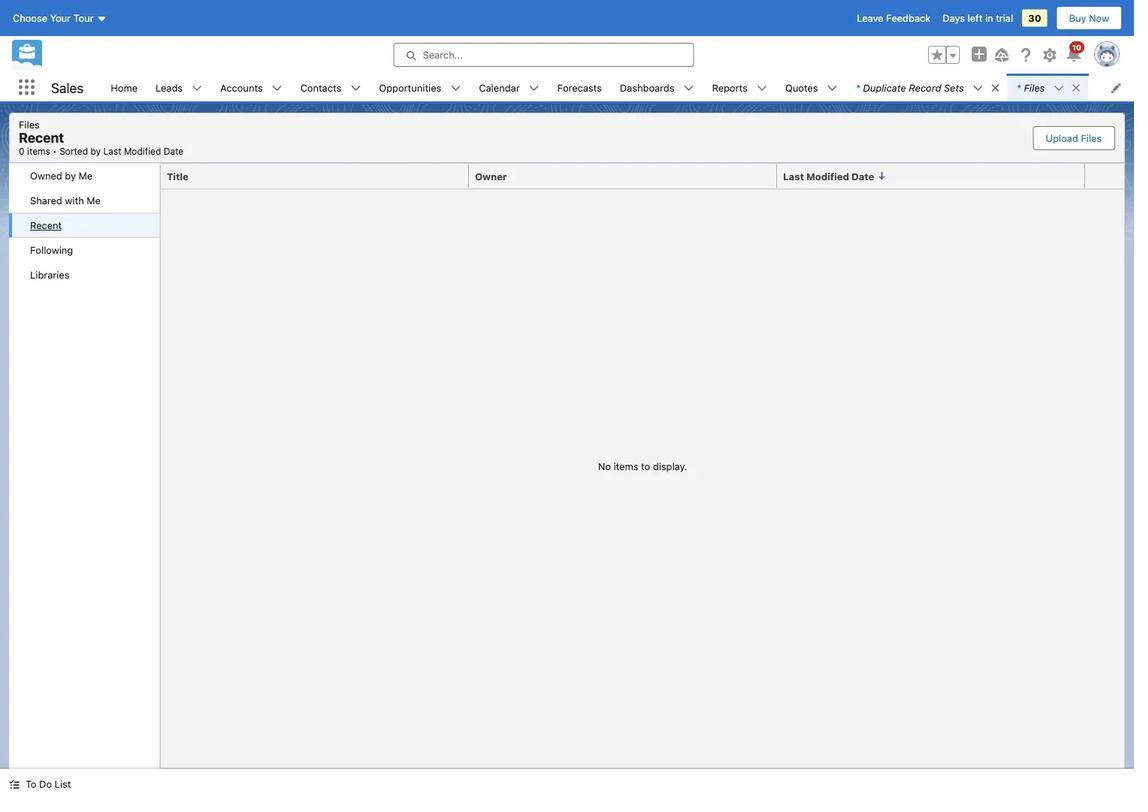 Task type: locate. For each thing, give the bounding box(es) containing it.
recent up •
[[19, 130, 64, 146]]

me
[[79, 170, 93, 182], [87, 195, 101, 206]]

modified
[[124, 146, 161, 157], [806, 171, 849, 182]]

0 vertical spatial modified
[[124, 146, 161, 157]]

list containing home
[[102, 74, 1134, 101]]

text default image for second list item from right
[[973, 83, 984, 94]]

buy now button
[[1056, 6, 1122, 30]]

recent inside files recent 0 items • sorted by last modified date
[[19, 130, 64, 146]]

0 horizontal spatial *
[[856, 82, 860, 93]]

0 vertical spatial recent
[[19, 130, 64, 146]]

me up shared with me link
[[79, 170, 93, 182]]

text default image down search...
[[450, 83, 461, 94]]

7 text default image from the left
[[1054, 83, 1064, 94]]

text default image inside "calendar" list item
[[529, 83, 539, 94]]

text default image right quotes
[[827, 83, 838, 94]]

text default image inside opportunities list item
[[450, 83, 461, 94]]

1 list item from the left
[[847, 74, 1008, 101]]

text default image
[[990, 83, 1001, 93], [192, 83, 202, 94], [272, 83, 282, 94], [529, 83, 539, 94], [684, 83, 694, 94], [9, 780, 20, 790]]

calendar
[[479, 82, 520, 93]]

last modified date
[[783, 171, 874, 182]]

6 text default image from the left
[[973, 83, 984, 94]]

1 horizontal spatial *
[[1017, 82, 1021, 93]]

1 vertical spatial files
[[19, 119, 40, 130]]

recent down shared
[[30, 220, 62, 231]]

1 vertical spatial date
[[852, 171, 874, 182]]

text default image right reports
[[757, 83, 767, 94]]

quotes list item
[[776, 74, 847, 101]]

last inside files recent 0 items • sorted by last modified date
[[103, 146, 121, 157]]

2 text default image from the left
[[350, 83, 361, 94]]

modified inside "button"
[[806, 171, 849, 182]]

owner
[[475, 171, 507, 182]]

owner element
[[469, 164, 786, 189]]

text default image inside quotes list item
[[827, 83, 838, 94]]

files inside button
[[1081, 132, 1102, 144]]

1 vertical spatial me
[[87, 195, 101, 206]]

upload files
[[1046, 132, 1102, 144]]

0 vertical spatial date
[[164, 146, 184, 157]]

following
[[30, 245, 73, 256]]

recent
[[19, 130, 64, 146], [30, 220, 62, 231]]

me for owned by me
[[79, 170, 93, 182]]

quotes link
[[776, 74, 827, 101]]

me right with
[[87, 195, 101, 206]]

home link
[[102, 74, 147, 101]]

text default image right calendar
[[529, 83, 539, 94]]

text default image left reports link
[[684, 83, 694, 94]]

title
[[167, 171, 189, 182]]

choose
[[13, 12, 47, 24]]

record
[[909, 82, 941, 93]]

*
[[856, 82, 860, 93], [1017, 82, 1021, 93]]

text default image right the leads
[[192, 83, 202, 94]]

tour
[[73, 12, 94, 24]]

list
[[102, 74, 1134, 101]]

text default image right * files
[[1054, 83, 1064, 94]]

no items to display.
[[598, 461, 687, 472]]

2 vertical spatial files
[[1081, 132, 1102, 144]]

0
[[19, 146, 24, 157]]

0 vertical spatial by
[[91, 146, 101, 157]]

left
[[968, 12, 983, 24]]

text default image inside list item
[[990, 83, 1001, 93]]

display.
[[653, 461, 687, 472]]

text default image for dashboards
[[684, 83, 694, 94]]

2 * from the left
[[1017, 82, 1021, 93]]

text default image left 'to'
[[9, 780, 20, 790]]

sets
[[944, 82, 964, 93]]

to do list button
[[0, 770, 80, 800]]

0 horizontal spatial last
[[103, 146, 121, 157]]

to
[[641, 461, 650, 472]]

opportunities link
[[370, 74, 450, 101]]

forecasts link
[[548, 74, 611, 101]]

days
[[943, 12, 965, 24]]

items left to
[[614, 461, 638, 472]]

* left duplicate
[[856, 82, 860, 93]]

1 vertical spatial last
[[783, 171, 804, 182]]

last modified date element
[[777, 164, 1094, 189]]

text default image
[[1071, 83, 1082, 93], [350, 83, 361, 94], [450, 83, 461, 94], [757, 83, 767, 94], [827, 83, 838, 94], [973, 83, 984, 94], [1054, 83, 1064, 94]]

1 horizontal spatial by
[[91, 146, 101, 157]]

your
[[50, 12, 71, 24]]

modified inside files recent 0 items • sorted by last modified date
[[124, 146, 161, 157]]

list item
[[847, 74, 1008, 101], [1008, 74, 1088, 101]]

items
[[27, 146, 50, 157], [614, 461, 638, 472]]

date inside last modified date "button"
[[852, 171, 874, 182]]

text default image for accounts
[[272, 83, 282, 94]]

owner button
[[469, 164, 777, 188]]

files recent 0 items • sorted by last modified date
[[19, 119, 184, 157]]

text default image down 10 popup button in the top right of the page
[[1071, 83, 1082, 93]]

date
[[164, 146, 184, 157], [852, 171, 874, 182]]

text default image right contacts
[[350, 83, 361, 94]]

choose your tour button
[[12, 6, 108, 30]]

1 horizontal spatial date
[[852, 171, 874, 182]]

* right sets
[[1017, 82, 1021, 93]]

owned by me link
[[9, 163, 159, 188]]

* for * duplicate record sets
[[856, 82, 860, 93]]

choose your tour
[[13, 12, 94, 24]]

text default image inside contacts list item
[[350, 83, 361, 94]]

text default image left * files
[[990, 83, 1001, 93]]

text default image right sets
[[973, 83, 984, 94]]

1 horizontal spatial files
[[1024, 82, 1045, 93]]

dashboards list item
[[611, 74, 703, 101]]

text default image for first list item from right
[[1054, 83, 1064, 94]]

2 horizontal spatial files
[[1081, 132, 1102, 144]]

text default image inside leads list item
[[192, 83, 202, 94]]

me for shared with me
[[87, 195, 101, 206]]

list item down 10 popup button in the top right of the page
[[1008, 74, 1088, 101]]

items left •
[[27, 146, 50, 157]]

•
[[53, 146, 57, 157]]

* duplicate record sets
[[856, 82, 964, 93]]

libraries
[[30, 269, 69, 281]]

days left in trial
[[943, 12, 1013, 24]]

text default image for quotes list item in the right top of the page
[[827, 83, 838, 94]]

text default image inside the to do list button
[[9, 780, 20, 790]]

owned
[[30, 170, 62, 182]]

0 vertical spatial files
[[1024, 82, 1045, 93]]

0 vertical spatial items
[[27, 146, 50, 157]]

0 vertical spatial me
[[79, 170, 93, 182]]

0 vertical spatial last
[[103, 146, 121, 157]]

list
[[55, 779, 71, 790]]

text default image inside dashboards list item
[[684, 83, 694, 94]]

opportunities
[[379, 82, 441, 93]]

by right "sorted"
[[91, 146, 101, 157]]

1 vertical spatial by
[[65, 170, 76, 182]]

0 horizontal spatial date
[[164, 146, 184, 157]]

by
[[91, 146, 101, 157], [65, 170, 76, 182]]

sorted
[[59, 146, 88, 157]]

leads list item
[[147, 74, 211, 101]]

3 text default image from the left
[[450, 83, 461, 94]]

feedback
[[886, 12, 931, 24]]

by right owned
[[65, 170, 76, 182]]

reports
[[712, 82, 748, 93]]

0 horizontal spatial modified
[[124, 146, 161, 157]]

1 vertical spatial recent
[[30, 220, 62, 231]]

0 horizontal spatial files
[[19, 119, 40, 130]]

calendar link
[[470, 74, 529, 101]]

sales
[[51, 79, 84, 96]]

contacts link
[[291, 74, 350, 101]]

action element
[[1085, 164, 1124, 189]]

last
[[103, 146, 121, 157], [783, 171, 804, 182]]

in
[[985, 12, 993, 24]]

1 horizontal spatial last
[[783, 171, 804, 182]]

search... button
[[393, 43, 694, 67]]

files for * files
[[1024, 82, 1045, 93]]

home
[[111, 82, 138, 93]]

group
[[928, 46, 960, 64]]

1 horizontal spatial modified
[[806, 171, 849, 182]]

contacts list item
[[291, 74, 370, 101]]

text default image for contacts list item
[[350, 83, 361, 94]]

reports link
[[703, 74, 757, 101]]

text default image inside reports list item
[[757, 83, 767, 94]]

5 text default image from the left
[[827, 83, 838, 94]]

1 vertical spatial items
[[614, 461, 638, 472]]

4 text default image from the left
[[757, 83, 767, 94]]

0 horizontal spatial items
[[27, 146, 50, 157]]

text default image for reports list item
[[757, 83, 767, 94]]

1 * from the left
[[856, 82, 860, 93]]

text default image right "accounts"
[[272, 83, 282, 94]]

10 button
[[1065, 41, 1085, 64]]

leave
[[857, 12, 883, 24]]

files
[[1024, 82, 1045, 93], [19, 119, 40, 130], [1081, 132, 1102, 144]]

10
[[1072, 43, 1082, 51]]

1 vertical spatial modified
[[806, 171, 849, 182]]

list item down feedback
[[847, 74, 1008, 101]]

text default image inside "accounts" list item
[[272, 83, 282, 94]]

last inside "button"
[[783, 171, 804, 182]]



Task type: describe. For each thing, give the bounding box(es) containing it.
2 list item from the left
[[1008, 74, 1088, 101]]

buy
[[1069, 12, 1086, 24]]

calendar list item
[[470, 74, 548, 101]]

upload
[[1046, 132, 1078, 144]]

shared with me link
[[9, 188, 159, 213]]

text default image for opportunities list item
[[450, 83, 461, 94]]

text default image for leads
[[192, 83, 202, 94]]

quotes
[[785, 82, 818, 93]]

leave feedback link
[[857, 12, 931, 24]]

forecasts
[[557, 82, 602, 93]]

leads link
[[147, 74, 192, 101]]

title element
[[161, 164, 478, 189]]

upload files button
[[1034, 127, 1114, 149]]

accounts link
[[211, 74, 272, 101]]

* files
[[1017, 82, 1045, 93]]

items inside files recent 0 items • sorted by last modified date
[[27, 146, 50, 157]]

leads
[[156, 82, 183, 93]]

with
[[65, 195, 84, 206]]

trial
[[996, 12, 1013, 24]]

leave feedback
[[857, 12, 931, 24]]

accounts list item
[[211, 74, 291, 101]]

by inside files recent 0 items • sorted by last modified date
[[91, 146, 101, 157]]

now
[[1089, 12, 1109, 24]]

owned by me
[[30, 170, 93, 182]]

1 horizontal spatial items
[[614, 461, 638, 472]]

action image
[[1085, 164, 1124, 188]]

accounts
[[220, 82, 263, 93]]

opportunities list item
[[370, 74, 470, 101]]

following link
[[9, 238, 159, 263]]

text default image for calendar
[[529, 83, 539, 94]]

shared
[[30, 195, 62, 206]]

reports list item
[[703, 74, 776, 101]]

0 horizontal spatial by
[[65, 170, 76, 182]]

1 text default image from the left
[[1071, 83, 1082, 93]]

shared with me
[[30, 195, 101, 206]]

contacts
[[300, 82, 341, 93]]

title button
[[161, 164, 469, 188]]

recent link
[[9, 213, 159, 238]]

* for * files
[[1017, 82, 1021, 93]]

last modified date button
[[777, 164, 1085, 188]]

no
[[598, 461, 611, 472]]

libraries link
[[9, 263, 159, 287]]

buy now
[[1069, 12, 1109, 24]]

to do list
[[26, 779, 71, 790]]

duplicate
[[863, 82, 906, 93]]

search...
[[423, 49, 463, 61]]

date inside files recent 0 items • sorted by last modified date
[[164, 146, 184, 157]]

dashboards link
[[611, 74, 684, 101]]

do
[[39, 779, 52, 790]]

to
[[26, 779, 36, 790]]

30
[[1028, 12, 1041, 24]]

files for upload files
[[1081, 132, 1102, 144]]

files inside files recent 0 items • sorted by last modified date
[[19, 119, 40, 130]]

dashboards
[[620, 82, 675, 93]]



Task type: vqa. For each thing, say whether or not it's contained in the screenshot.
by
yes



